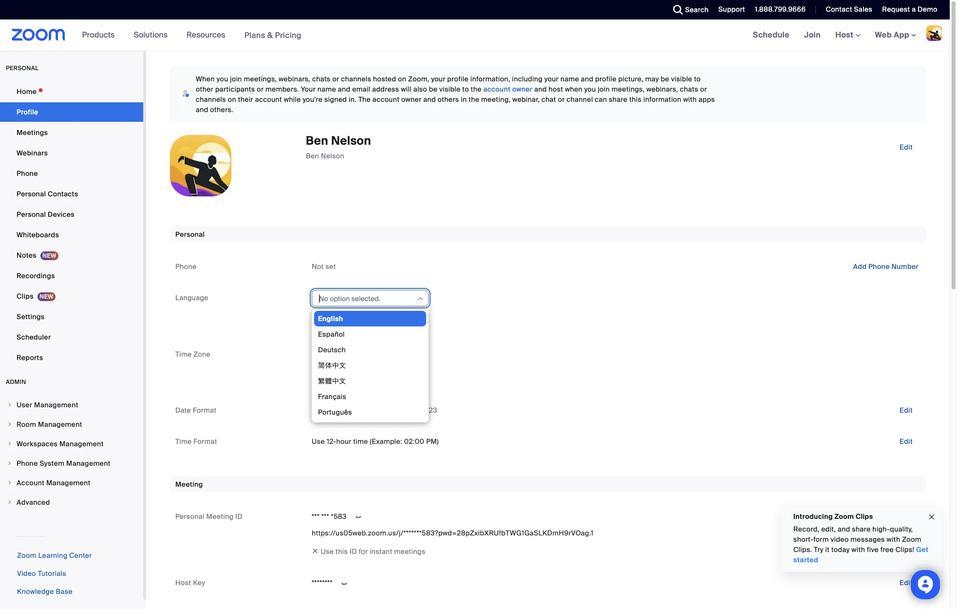 Task type: locate. For each thing, give the bounding box(es) containing it.
繁體中文
[[318, 377, 346, 385]]

on
[[398, 75, 407, 83], [228, 95, 236, 104]]

0 horizontal spatial you
[[217, 75, 228, 83]]

contacts
[[48, 190, 78, 198]]

right image left the advanced in the left bottom of the page
[[7, 499, 13, 505]]

others.
[[210, 105, 233, 114]]

español
[[318, 330, 345, 339]]

0 horizontal spatial webinars,
[[279, 75, 310, 83]]

user management menu item
[[0, 396, 143, 414]]

you up participants on the left top of page
[[217, 75, 228, 83]]

or down host
[[558, 95, 565, 104]]

0 horizontal spatial account
[[255, 95, 282, 104]]

0 vertical spatial ben
[[306, 133, 328, 148]]

2 vertical spatial zoom
[[17, 551, 36, 560]]

1 time from the top
[[175, 350, 192, 358]]

right image
[[7, 441, 13, 447], [7, 480, 13, 486]]

web app button
[[875, 30, 917, 40]]

to up 'in'
[[463, 85, 469, 94]]

banner containing products
[[0, 19, 950, 51]]

1 vertical spatial you
[[585, 85, 596, 94]]

share inside record, edit, and share high-quality, short-form video messages with zoom clips. try it today with five free clips!
[[852, 525, 871, 534]]

the inside when you join meetings, webinars, chats or channels hosted on zoom, your profile information, including your name and profile picture, may be visible to other participants or members. your name and email address will also be visible to the
[[471, 85, 482, 94]]

1 vertical spatial zoom
[[903, 535, 922, 544]]

mm/dd/yyyy
[[312, 406, 352, 415]]

português
[[318, 408, 352, 417]]

others
[[438, 95, 459, 104]]

be right may
[[661, 75, 670, 83]]

time left zone
[[175, 350, 192, 358]]

with left apps
[[684, 95, 697, 104]]

on inside and host when you join meetings, webinars, chats or channels on their account while you're signed in. the account owner and others in the meeting, webinar, chat or channel can share this information with apps and others.
[[228, 95, 236, 104]]

right image inside room management menu item
[[7, 422, 13, 427]]

knowledge base link
[[17, 587, 73, 596]]

personal contacts
[[17, 190, 78, 198]]

you inside when you join meetings, webinars, chats or channels hosted on zoom, your profile information, including your name and profile picture, may be visible to other participants or members. your name and email address will also be visible to the
[[217, 75, 228, 83]]

personal devices
[[17, 210, 75, 219]]

1 vertical spatial be
[[429, 85, 438, 94]]

chats inside and host when you join meetings, webinars, chats or channels on their account while you're signed in. the account owner and others in the meeting, webinar, chat or channel can share this information with apps and others.
[[680, 85, 699, 94]]

other
[[196, 85, 214, 94]]

you inside and host when you join meetings, webinars, chats or channels on their account while you're signed in. the account owner and others in the meeting, webinar, chat or channel can share this information with apps and others.
[[585, 85, 596, 94]]

management inside user management menu item
[[34, 401, 78, 409]]

phone
[[17, 169, 38, 178], [175, 262, 197, 271], [869, 262, 890, 271], [17, 459, 38, 468]]

phone inside personal menu menu
[[17, 169, 38, 178]]

2 horizontal spatial with
[[887, 535, 901, 544]]

management inside account management menu item
[[46, 479, 91, 487]]

owner inside and host when you join meetings, webinars, chats or channels on their account while you're signed in. the account owner and others in the meeting, webinar, chat or channel can share this information with apps and others.
[[401, 95, 422, 104]]

phone right add
[[869, 262, 890, 271]]

1 vertical spatial meetings,
[[612, 85, 645, 94]]

0 vertical spatial join
[[230, 75, 242, 83]]

0 horizontal spatial join
[[230, 75, 242, 83]]

you up channel
[[585, 85, 596, 94]]

right image left workspaces
[[7, 441, 13, 447]]

id
[[236, 512, 243, 521], [350, 547, 357, 556]]

owner down will at the top left of the page
[[401, 95, 422, 104]]

phone up account on the left bottom of page
[[17, 459, 38, 468]]

chats up information
[[680, 85, 699, 94]]

3 edit from the top
[[900, 437, 913, 446]]

zoom logo image
[[12, 29, 65, 41]]

five
[[867, 545, 879, 554]]

clips up settings
[[17, 292, 34, 301]]

3 right image from the top
[[7, 460, 13, 466]]

1 horizontal spatial profile
[[595, 75, 617, 83]]

0 horizontal spatial name
[[318, 85, 336, 94]]

visible up information
[[671, 75, 693, 83]]

workspaces management menu item
[[0, 435, 143, 453]]

0 horizontal spatial on
[[228, 95, 236, 104]]

list box
[[314, 311, 426, 576]]

phone down the webinars
[[17, 169, 38, 178]]

solutions
[[134, 30, 168, 40]]

chats up the your
[[312, 75, 331, 83]]

1 horizontal spatial with
[[852, 545, 866, 554]]

1 horizontal spatial you
[[585, 85, 596, 94]]

user photo image
[[170, 135, 231, 196]]

personal menu menu
[[0, 82, 143, 368]]

https://us05web.zoom.us/j/*******583?pwd=28pzxibxrufbtwg1gaslkdmh9rvoag.1
[[312, 529, 594, 538]]

0 vertical spatial meeting
[[175, 480, 203, 489]]

1 vertical spatial clips
[[856, 512, 873, 521]]

1 right image from the top
[[7, 441, 13, 447]]

personal
[[6, 64, 39, 72]]

share up messages
[[852, 525, 871, 534]]

1 your from the left
[[431, 75, 446, 83]]

recordings
[[17, 271, 55, 280]]

close image
[[928, 511, 936, 523]]

1 vertical spatial join
[[598, 85, 610, 94]]

0 vertical spatial save button
[[312, 315, 344, 331]]

1 horizontal spatial to
[[694, 75, 701, 83]]

0 horizontal spatial channels
[[196, 95, 226, 104]]

0 horizontal spatial to
[[463, 85, 469, 94]]

0 vertical spatial id
[[236, 512, 243, 521]]

name up signed
[[318, 85, 336, 94]]

right image for phone
[[7, 460, 13, 466]]

join link
[[797, 19, 828, 51]]

0 horizontal spatial host
[[175, 579, 191, 587]]

0 horizontal spatial ***
[[312, 512, 320, 521]]

2 vertical spatial with
[[852, 545, 866, 554]]

1 vertical spatial time
[[175, 437, 192, 446]]

with up free
[[887, 535, 901, 544]]

and up in.
[[338, 85, 351, 94]]

pricing
[[275, 30, 302, 40]]

use up ******** at the bottom
[[321, 547, 334, 556]]

1 vertical spatial webinars,
[[647, 85, 678, 94]]

to up apps
[[694, 75, 701, 83]]

0 horizontal spatial profile
[[448, 75, 469, 83]]

0 horizontal spatial owner
[[401, 95, 422, 104]]

channels up email in the top of the page
[[341, 75, 371, 83]]

1 horizontal spatial owner
[[512, 85, 533, 94]]

0 vertical spatial use
[[312, 437, 325, 446]]

right image inside user management menu item
[[7, 402, 13, 408]]

2 profile from the left
[[595, 75, 617, 83]]

share right can
[[609, 95, 628, 104]]

profile
[[448, 75, 469, 83], [595, 75, 617, 83]]

time format
[[175, 437, 217, 446]]

this down picture,
[[630, 95, 642, 104]]

on up will at the top left of the page
[[398, 75, 407, 83]]

id for meeting
[[236, 512, 243, 521]]

email
[[352, 85, 371, 94]]

name up the when
[[561, 75, 579, 83]]

host down contact sales
[[836, 30, 856, 40]]

show host key image
[[337, 579, 352, 588]]

join inside when you join meetings, webinars, chats or channels hosted on zoom, your profile information, including your name and profile picture, may be visible to other participants or members. your name and email address will also be visible to the
[[230, 75, 242, 83]]

account owner
[[484, 85, 533, 94]]

meetings, down picture,
[[612, 85, 645, 94]]

solutions button
[[134, 19, 172, 51]]

management up room management
[[34, 401, 78, 409]]

management up workspaces management
[[38, 420, 82, 429]]

1 vertical spatial ben
[[306, 152, 319, 161]]

and up the when
[[581, 75, 594, 83]]

messages
[[851, 535, 885, 544]]

you
[[217, 75, 228, 83], [585, 85, 596, 94]]

0 vertical spatial nelson
[[331, 133, 371, 148]]

right image inside workspaces management menu item
[[7, 441, 13, 447]]

1 horizontal spatial webinars,
[[647, 85, 678, 94]]

webinars, inside when you join meetings, webinars, chats or channels hosted on zoom, your profile information, including your name and profile picture, may be visible to other participants or members. your name and email address will also be visible to the
[[279, 75, 310, 83]]

clips link
[[0, 287, 143, 306]]

save button up deutsch
[[312, 315, 344, 331]]

right image for user
[[7, 402, 13, 408]]

this inside and host when you join meetings, webinars, chats or channels on their account while you're signed in. the account owner and others in the meeting, webinar, chat or channel can share this information with apps and others.
[[630, 95, 642, 104]]

be right also
[[429, 85, 438, 94]]

0 vertical spatial chats
[[312, 75, 331, 83]]

home link
[[0, 82, 143, 101]]

host left key on the left
[[175, 579, 191, 587]]

0 horizontal spatial be
[[429, 85, 438, 94]]

1 horizontal spatial visible
[[671, 75, 693, 83]]

0 vertical spatial the
[[471, 85, 482, 94]]

channels inside when you join meetings, webinars, chats or channels hosted on zoom, your profile information, including your name and profile picture, may be visible to other participants or members. your name and email address will also be visible to the
[[341, 75, 371, 83]]

0 vertical spatial name
[[561, 75, 579, 83]]

1 right image from the top
[[7, 402, 13, 408]]

0 vertical spatial meetings,
[[244, 75, 277, 83]]

personal
[[17, 190, 46, 198], [17, 210, 46, 219], [175, 230, 205, 239], [175, 512, 205, 521]]

zoom
[[835, 512, 854, 521], [903, 535, 922, 544], [17, 551, 36, 560]]

1 save button from the top
[[312, 315, 344, 331]]

when you join meetings, webinars, chats or channels hosted on zoom, your profile information, including your name and profile picture, may be visible to other participants or members. your name and email address will also be visible to the
[[196, 75, 701, 94]]

hour
[[336, 437, 352, 446]]

1 vertical spatial the
[[469, 95, 480, 104]]

owner
[[512, 85, 533, 94], [401, 95, 422, 104]]

right image inside account management menu item
[[7, 480, 13, 486]]

zoom up the 'edit,' in the right of the page
[[835, 512, 854, 521]]

2 right image from the top
[[7, 480, 13, 486]]

host inside meetings navigation
[[836, 30, 856, 40]]

&
[[267, 30, 273, 40]]

settings
[[17, 312, 45, 321]]

channels
[[341, 75, 371, 83], [196, 95, 226, 104]]

0 horizontal spatial visible
[[440, 85, 461, 94]]

and
[[581, 75, 594, 83], [338, 85, 351, 94], [535, 85, 547, 94], [424, 95, 436, 104], [196, 105, 208, 114], [838, 525, 851, 534]]

1 horizontal spatial share
[[852, 525, 871, 534]]

banner
[[0, 19, 950, 51]]

zoom up clips!
[[903, 535, 922, 544]]

time for time zone
[[175, 350, 192, 358]]

0 horizontal spatial chats
[[312, 75, 331, 83]]

save button down 简体中文
[[312, 371, 344, 387]]

1 horizontal spatial your
[[545, 75, 559, 83]]

get started
[[794, 545, 929, 564]]

short-
[[794, 535, 814, 544]]

format down date format
[[194, 437, 217, 446]]

1 horizontal spatial meetings,
[[612, 85, 645, 94]]

introducing zoom clips
[[794, 512, 873, 521]]

management inside workspaces management menu item
[[59, 440, 104, 448]]

clips up high-
[[856, 512, 873, 521]]

1 horizontal spatial on
[[398, 75, 407, 83]]

chats inside when you join meetings, webinars, chats or channels hosted on zoom, your profile information, including your name and profile picture, may be visible to other participants or members. your name and email address will also be visible to the
[[312, 75, 331, 83]]

profile up and host when you join meetings, webinars, chats or channels on their account while you're signed in. the account owner and others in the meeting, webinar, chat or channel can share this information with apps and others.
[[448, 75, 469, 83]]

1 vertical spatial share
[[852, 525, 871, 534]]

ben
[[306, 133, 328, 148], [306, 152, 319, 161]]

1 vertical spatial save button
[[312, 371, 344, 387]]

meetings, up members.
[[244, 75, 277, 83]]

tutorials
[[38, 569, 66, 578]]

1 vertical spatial owner
[[401, 95, 422, 104]]

0 horizontal spatial your
[[431, 75, 446, 83]]

account down members.
[[255, 95, 282, 104]]

date format
[[175, 406, 217, 415]]

whiteboards link
[[0, 225, 143, 245]]

phone up language
[[175, 262, 197, 271]]

1 edit from the top
[[900, 143, 913, 152]]

also
[[414, 85, 427, 94]]

save up español
[[320, 318, 336, 327]]

1 horizontal spatial this
[[630, 95, 642, 104]]

your right zoom,
[[431, 75, 446, 83]]

owner up webinar,
[[512, 85, 533, 94]]

right image left account on the left bottom of page
[[7, 480, 13, 486]]

list box containing english
[[314, 311, 426, 576]]

2 save button from the top
[[312, 371, 344, 387]]

2 right image from the top
[[7, 422, 13, 427]]

your up host
[[545, 75, 559, 83]]

1 horizontal spatial ***
[[322, 512, 329, 521]]

1 horizontal spatial chats
[[680, 85, 699, 94]]

right image left user
[[7, 402, 13, 408]]

1 profile from the left
[[448, 75, 469, 83]]

0 horizontal spatial meetings,
[[244, 75, 277, 83]]

0 vertical spatial save
[[320, 318, 336, 327]]

********
[[312, 579, 333, 587]]

1.888.799.9666 button
[[748, 0, 809, 19], [755, 5, 806, 14]]

with down messages
[[852, 545, 866, 554]]

right image left system on the bottom of the page
[[7, 460, 13, 466]]

join up can
[[598, 85, 610, 94]]

webinars link
[[0, 143, 143, 163]]

1 vertical spatial chats
[[680, 85, 699, 94]]

use 12-hour time (example: 02:00 pm)
[[312, 437, 439, 446]]

1 vertical spatial format
[[194, 437, 217, 446]]

your
[[301, 85, 316, 94]]

0 vertical spatial webinars,
[[279, 75, 310, 83]]

1 vertical spatial this
[[336, 547, 348, 556]]

workspaces
[[17, 440, 58, 448]]

2 ben from the top
[[306, 152, 319, 161]]

1 horizontal spatial zoom
[[835, 512, 854, 521]]

join up participants on the left top of page
[[230, 75, 242, 83]]

1 vertical spatial right image
[[7, 480, 13, 486]]

right image for account management
[[7, 480, 13, 486]]

and host when you join meetings, webinars, chats or channels on their account while you're signed in. the account owner and others in the meeting, webinar, chat or channel can share this information with apps and others.
[[196, 85, 715, 114]]

2 save from the top
[[320, 375, 336, 384]]

to
[[694, 75, 701, 83], [463, 85, 469, 94]]

save button for time zone
[[312, 371, 344, 387]]

0 vertical spatial with
[[684, 95, 697, 104]]

0 vertical spatial share
[[609, 95, 628, 104]]

personal for personal contacts
[[17, 190, 46, 198]]

and up video
[[838, 525, 851, 534]]

plans & pricing
[[244, 30, 302, 40]]

0 vertical spatial host
[[836, 30, 856, 40]]

web
[[875, 30, 892, 40]]

format for time format
[[194, 437, 217, 446]]

workspaces management
[[17, 440, 104, 448]]

0 vertical spatial on
[[398, 75, 407, 83]]

edit user photo image
[[193, 161, 209, 170]]

the down information,
[[471, 85, 482, 94]]

edit,
[[822, 525, 836, 534]]

zoom up video
[[17, 551, 36, 560]]

right image
[[7, 402, 13, 408], [7, 422, 13, 427], [7, 460, 13, 466], [7, 499, 13, 505]]

0 horizontal spatial share
[[609, 95, 628, 104]]

this left for
[[336, 547, 348, 556]]

use left 12-
[[312, 437, 325, 446]]

0 vertical spatial visible
[[671, 75, 693, 83]]

format right the date
[[193, 406, 217, 415]]

time down the date
[[175, 437, 192, 446]]

including
[[512, 75, 543, 83]]

1 vertical spatial name
[[318, 85, 336, 94]]

account owner link
[[484, 85, 533, 94]]

0 vertical spatial to
[[694, 75, 701, 83]]

0 vertical spatial time
[[175, 350, 192, 358]]

1 horizontal spatial host
[[836, 30, 856, 40]]

support link
[[711, 0, 748, 19], [719, 5, 745, 14]]

scheduler
[[17, 333, 51, 342]]

0 horizontal spatial id
[[236, 512, 243, 521]]

on down participants on the left top of page
[[228, 95, 236, 104]]

meeting
[[175, 480, 203, 489], [206, 512, 234, 521]]

profile up can
[[595, 75, 617, 83]]

visible up others
[[440, 85, 461, 94]]

management
[[34, 401, 78, 409], [38, 420, 82, 429], [59, 440, 104, 448], [66, 459, 111, 468], [46, 479, 91, 487]]

format
[[193, 406, 217, 415], [194, 437, 217, 446]]

0 vertical spatial right image
[[7, 441, 13, 447]]

webinars, up information
[[647, 85, 678, 94]]

join inside and host when you join meetings, webinars, chats or channels on their account while you're signed in. the account owner and others in the meeting, webinar, chat or channel can share this information with apps and others.
[[598, 85, 610, 94]]

and down also
[[424, 95, 436, 104]]

channels down other
[[196, 95, 226, 104]]

right image inside advanced menu item
[[7, 499, 13, 505]]

product information navigation
[[75, 19, 309, 51]]

2 time from the top
[[175, 437, 192, 446]]

account
[[17, 479, 44, 487]]

management inside room management menu item
[[38, 420, 82, 429]]

account down address
[[373, 95, 400, 104]]

right image inside phone system management menu item
[[7, 460, 13, 466]]

0 vertical spatial this
[[630, 95, 642, 104]]

record, edit, and share high-quality, short-form video messages with zoom clips. try it today with five free clips!
[[794, 525, 922, 554]]

format for date format
[[193, 406, 217, 415]]

personal for personal
[[175, 230, 205, 239]]

1 vertical spatial host
[[175, 579, 191, 587]]

1 horizontal spatial channels
[[341, 75, 371, 83]]

0 vertical spatial channels
[[341, 75, 371, 83]]

1 vertical spatial save
[[320, 375, 336, 384]]

0 vertical spatial format
[[193, 406, 217, 415]]

webinars, up members.
[[279, 75, 310, 83]]

0 horizontal spatial clips
[[17, 292, 34, 301]]

host button
[[836, 30, 861, 40]]

0 vertical spatial be
[[661, 75, 670, 83]]

1 save from the top
[[320, 318, 336, 327]]

0 vertical spatial clips
[[17, 292, 34, 301]]

webinars
[[17, 149, 48, 157]]

4 right image from the top
[[7, 499, 13, 505]]

products button
[[82, 19, 119, 51]]

1 horizontal spatial join
[[598, 85, 610, 94]]

host
[[549, 85, 563, 94]]

management down workspaces management menu item
[[66, 459, 111, 468]]

1 vertical spatial on
[[228, 95, 236, 104]]

webinars, inside and host when you join meetings, webinars, chats or channels on their account while you're signed in. the account owner and others in the meeting, webinar, chat or channel can share this information with apps and others.
[[647, 85, 678, 94]]

search button
[[666, 0, 711, 19]]

video
[[831, 535, 849, 544]]

save down 简体中文
[[320, 375, 336, 384]]

schedule link
[[746, 19, 797, 51]]

the right 'in'
[[469, 95, 480, 104]]

account up meeting,
[[484, 85, 511, 94]]

right image left room
[[7, 422, 13, 427]]

0 horizontal spatial meeting
[[175, 480, 203, 489]]

1 horizontal spatial be
[[661, 75, 670, 83]]

time
[[175, 350, 192, 358], [175, 437, 192, 446]]

2 horizontal spatial zoom
[[903, 535, 922, 544]]

1 horizontal spatial id
[[350, 547, 357, 556]]

management down room management menu item
[[59, 440, 104, 448]]

personal inside "link"
[[17, 210, 46, 219]]

management down phone system management menu item on the bottom left
[[46, 479, 91, 487]]

personal for personal devices
[[17, 210, 46, 219]]

zoom learning center
[[17, 551, 92, 560]]

4 edit button from the top
[[892, 575, 921, 591]]



Task type: vqa. For each thing, say whether or not it's contained in the screenshot.
Room Management
yes



Task type: describe. For each thing, give the bounding box(es) containing it.
center
[[69, 551, 92, 560]]

when
[[565, 85, 583, 94]]

add phone number button
[[846, 259, 927, 274]]

will
[[401, 85, 412, 94]]

address
[[372, 85, 399, 94]]

zoom inside record, edit, and share high-quality, short-form video messages with zoom clips. try it today with five free clips!
[[903, 535, 922, 544]]

meetings
[[17, 128, 48, 137]]

picture,
[[619, 75, 644, 83]]

profile link
[[0, 102, 143, 122]]

phone inside menu item
[[17, 459, 38, 468]]

clips!
[[896, 545, 915, 554]]

when
[[196, 75, 215, 83]]

products
[[82, 30, 115, 40]]

2 edit button from the top
[[892, 403, 921, 418]]

app
[[894, 30, 910, 40]]

started
[[794, 556, 819, 564]]

base
[[56, 587, 73, 596]]

phone system management
[[17, 459, 111, 468]]

2 edit from the top
[[900, 406, 913, 415]]

clips inside personal menu menu
[[17, 292, 34, 301]]

can
[[595, 95, 607, 104]]

Select Language text field
[[318, 292, 416, 306]]

personal devices link
[[0, 205, 143, 224]]

account management menu item
[[0, 474, 143, 492]]

search
[[685, 5, 709, 14]]

简体中文
[[318, 361, 346, 370]]

02:00
[[404, 437, 425, 446]]

apps
[[699, 95, 715, 104]]

reports
[[17, 353, 43, 362]]

room management menu item
[[0, 415, 143, 434]]

in
[[461, 95, 467, 104]]

2 horizontal spatial account
[[484, 85, 511, 94]]

not set
[[312, 262, 336, 271]]

0 horizontal spatial this
[[336, 547, 348, 556]]

for
[[359, 547, 368, 556]]

management inside phone system management menu item
[[66, 459, 111, 468]]

1 ben from the top
[[306, 133, 328, 148]]

*** *** *583
[[312, 512, 347, 521]]

4 edit from the top
[[900, 579, 913, 587]]

(example:
[[370, 437, 402, 446]]

account management
[[17, 479, 91, 487]]

phone system management menu item
[[0, 454, 143, 473]]

settings link
[[0, 307, 143, 326]]

resources button
[[187, 19, 230, 51]]

knowledge base
[[17, 587, 73, 596]]

2 *** from the left
[[322, 512, 329, 521]]

français
[[318, 392, 346, 401]]

use for use this id for instant meetings
[[321, 547, 334, 556]]

and up chat on the right top
[[535, 85, 547, 94]]

on inside when you join meetings, webinars, chats or channels hosted on zoom, your profile information, including your name and profile picture, may be visible to other participants or members. your name and email address will also be visible to the
[[398, 75, 407, 83]]

meetings, inside when you join meetings, webinars, chats or channels hosted on zoom, your profile information, including your name and profile picture, may be visible to other participants or members. your name and email address will also be visible to the
[[244, 75, 277, 83]]

chat
[[542, 95, 556, 104]]

host for host key
[[175, 579, 191, 587]]

deutsch
[[318, 346, 346, 354]]

today
[[832, 545, 850, 554]]

signed
[[325, 95, 347, 104]]

meetings navigation
[[746, 19, 950, 51]]

contact sales
[[826, 5, 873, 14]]

introducing
[[794, 512, 833, 521]]

while
[[284, 95, 301, 104]]

get
[[917, 545, 929, 554]]

hide options image
[[417, 295, 424, 303]]

information,
[[471, 75, 511, 83]]

3 edit button from the top
[[892, 434, 921, 449]]

or up apps
[[700, 85, 707, 94]]

share inside and host when you join meetings, webinars, chats or channels on their account while you're signed in. the account owner and others in the meeting, webinar, chat or channel can share this information with apps and others.
[[609, 95, 628, 104]]

notes
[[17, 251, 37, 260]]

or left members.
[[257, 85, 264, 94]]

use for use 12-hour time (example: 02:00 pm)
[[312, 437, 325, 446]]

hosted
[[373, 75, 396, 83]]

1 horizontal spatial account
[[373, 95, 400, 104]]

save for language
[[320, 318, 336, 327]]

the
[[359, 95, 371, 104]]

or up signed
[[333, 75, 339, 83]]

profile picture image
[[927, 25, 942, 41]]

channels inside and host when you join meetings, webinars, chats or channels on their account while you're signed in. the account owner and others in the meeting, webinar, chat or channel can share this information with apps and others.
[[196, 95, 226, 104]]

cancel
[[356, 318, 379, 327]]

members.
[[266, 85, 299, 94]]

management for room management
[[38, 420, 82, 429]]

and inside record, edit, and share high-quality, short-form video messages with zoom clips. try it today with five free clips!
[[838, 525, 851, 534]]

meetings, inside and host when you join meetings, webinars, chats or channels on their account while you're signed in. the account owner and others in the meeting, webinar, chat or channel can share this information with apps and others.
[[612, 85, 645, 94]]

participants
[[215, 85, 255, 94]]

personal meeting id
[[175, 512, 243, 521]]

time for time format
[[175, 437, 192, 446]]

pm)
[[426, 437, 439, 446]]

sales
[[854, 5, 873, 14]]

learning
[[38, 551, 67, 560]]

id for this
[[350, 547, 357, 556]]

and left others.
[[196, 105, 208, 114]]

reports link
[[0, 348, 143, 367]]

devices
[[48, 210, 75, 219]]

in.
[[349, 95, 357, 104]]

time
[[353, 437, 368, 446]]

recordings link
[[0, 266, 143, 286]]

0 horizontal spatial zoom
[[17, 551, 36, 560]]

right image for workspaces management
[[7, 441, 13, 447]]

free
[[881, 545, 894, 554]]

you're
[[303, 95, 323, 104]]

management for user management
[[34, 401, 78, 409]]

ben nelson ben nelson
[[306, 133, 371, 161]]

1 vertical spatial visible
[[440, 85, 461, 94]]

save for time zone
[[320, 375, 336, 384]]

whiteboards
[[17, 230, 59, 239]]

meetings link
[[0, 123, 143, 142]]

admin
[[6, 378, 26, 386]]

plans
[[244, 30, 265, 40]]

phone inside button
[[869, 262, 890, 271]]

personal for personal meeting id
[[175, 512, 205, 521]]

1 *** from the left
[[312, 512, 320, 521]]

not
[[312, 262, 324, 271]]

2 your from the left
[[545, 75, 559, 83]]

request
[[883, 5, 910, 14]]

room management
[[17, 420, 82, 429]]

right image for room
[[7, 422, 13, 427]]

management for workspaces management
[[59, 440, 104, 448]]

quality,
[[890, 525, 913, 534]]

admin menu menu
[[0, 396, 143, 513]]

with inside and host when you join meetings, webinars, chats or channels on their account while you're signed in. the account owner and others in the meeting, webinar, chat or channel can share this information with apps and others.
[[684, 95, 697, 104]]

1 edit button from the top
[[892, 139, 921, 155]]

the inside and host when you join meetings, webinars, chats or channels on their account while you're signed in. the account owner and others in the meeting, webinar, chat or channel can share this information with apps and others.
[[469, 95, 480, 104]]

cancel button
[[348, 315, 388, 331]]

a
[[912, 5, 916, 14]]

1 vertical spatial nelson
[[321, 152, 345, 161]]

1 horizontal spatial meeting
[[206, 512, 234, 521]]

0 vertical spatial owner
[[512, 85, 533, 94]]

add
[[854, 262, 867, 271]]

1 horizontal spatial name
[[561, 75, 579, 83]]

management for account management
[[46, 479, 91, 487]]

set
[[326, 262, 336, 271]]

advanced menu item
[[0, 493, 143, 512]]

number
[[892, 262, 919, 271]]

show personal meeting id image
[[351, 513, 366, 522]]

host for host
[[836, 30, 856, 40]]

save button for language
[[312, 315, 344, 331]]

0 vertical spatial zoom
[[835, 512, 854, 521]]

get started link
[[794, 545, 929, 564]]

zoom learning center link
[[17, 551, 92, 560]]



